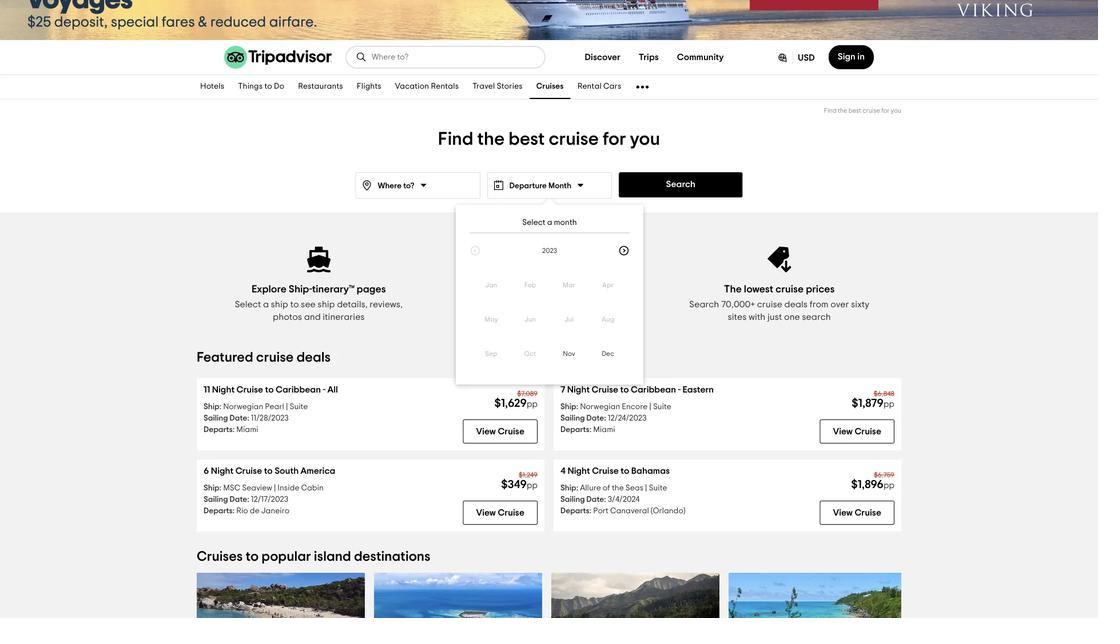Task type: describe. For each thing, give the bounding box(es) containing it.
community button
[[668, 46, 734, 69]]

to?
[[404, 182, 415, 190]]

$6,759 $1,896 pp
[[852, 472, 895, 491]]

departure month
[[510, 182, 572, 190]]

cruise down in
[[863, 108, 881, 114]]

search
[[803, 313, 832, 322]]

from
[[810, 300, 829, 309]]

4 night cruise to bahamas
[[561, 466, 670, 476]]

0 horizontal spatial for
[[603, 130, 627, 148]]

the inside the "ship : allure of the seas | suite sailing date: 3/4/2024 departs: port canaveral (orlando)"
[[612, 484, 624, 492]]

itineraries
[[323, 313, 365, 322]]

cruise down $1,896
[[855, 508, 882, 517]]

flights
[[357, 83, 382, 91]]

view cruise for $1,629
[[476, 427, 525, 436]]

dec
[[602, 350, 615, 357]]

pages
[[357, 284, 386, 294]]

usd button
[[768, 45, 825, 69]]

may
[[485, 316, 498, 323]]

ship : allure of the seas | suite sailing date: 3/4/2024 departs: port canaveral (orlando)
[[561, 484, 686, 515]]

7
[[561, 385, 566, 394]]

write
[[504, 284, 529, 294]]

tripadvisor image
[[224, 46, 332, 69]]

restaurants
[[298, 83, 343, 91]]

rentals
[[431, 83, 459, 91]]

miami for $1,879
[[594, 426, 616, 434]]

11
[[204, 385, 210, 394]]

mar
[[563, 282, 576, 288]]

norwegian for $1,629
[[223, 403, 263, 411]]

date: inside ship : norwegian pearl | suite sailing date: 11/28/2023 departs: miami
[[230, 414, 249, 422]]

search image
[[356, 52, 367, 63]]

seaview
[[242, 484, 272, 492]]

suite inside the "ship : allure of the seas | suite sailing date: 3/4/2024 departs: port canaveral (orlando)"
[[649, 484, 668, 492]]

lowest
[[745, 284, 774, 294]]

$1,879
[[852, 398, 884, 409]]

one
[[785, 313, 801, 322]]

0 vertical spatial find the best cruise for you
[[825, 108, 902, 114]]

view for $1,896
[[834, 508, 853, 517]]

to inside explore ship‑tinerary™ pages select a ship to see ship details, reviews, photos and itineraries
[[290, 300, 299, 309]]

departs: inside the "ship : allure of the seas | suite sailing date: 3/4/2024 departs: port canaveral (orlando)"
[[561, 507, 592, 515]]

share
[[456, 300, 481, 309]]

cruises for cruises
[[537, 83, 564, 91]]

cruise up 'one'
[[776, 284, 804, 294]]

pp for $1,896
[[884, 481, 895, 490]]

vacation
[[395, 83, 429, 91]]

explore
[[252, 284, 287, 294]]

seas
[[626, 484, 644, 492]]

sign in
[[838, 52, 865, 61]]

cruise down $1,879
[[855, 427, 882, 436]]

select a month
[[523, 219, 577, 227]]

search inside the lowest cruise prices search 70,000+ cruise deals from over sixty sites with just one search
[[690, 300, 720, 309]]

your
[[483, 300, 501, 309]]

cruises link
[[530, 75, 571, 99]]

3/4/2024
[[608, 496, 640, 504]]

cruise down $1,629
[[498, 427, 525, 436]]

date: inside the "ship : allure of the seas | suite sailing date: 3/4/2024 departs: port canaveral (orlando)"
[[587, 496, 606, 504]]

0 vertical spatial find
[[825, 108, 837, 114]]

america
[[301, 466, 336, 476]]

community
[[678, 53, 724, 62]]

miami for $1,629
[[237, 426, 258, 434]]

vacation rentals
[[395, 83, 459, 91]]

flights link
[[350, 75, 389, 99]]

view for $349
[[476, 508, 496, 517]]

2023
[[543, 247, 557, 254]]

with inside the lowest cruise prices search 70,000+ cruise deals from over sixty sites with just one search
[[749, 313, 766, 322]]

usd
[[798, 53, 815, 62]]

$1,249 $349 pp
[[501, 472, 538, 491]]

month
[[549, 182, 572, 190]]

of
[[603, 484, 611, 492]]

oct
[[525, 350, 536, 357]]

prices
[[807, 284, 835, 294]]

cruise up ship : norwegian encore | suite sailing date: 12/24/2023 departs: miami
[[592, 385, 619, 394]]

details,
[[337, 300, 368, 309]]

aug
[[602, 316, 615, 323]]

select inside explore ship‑tinerary™ pages select a ship to see ship details, reviews, photos and itineraries
[[235, 300, 261, 309]]

things
[[238, 83, 263, 91]]

with inside write cruise reviews share your opinion with our travel community
[[537, 300, 554, 309]]

cabin
[[301, 484, 324, 492]]

featured
[[197, 351, 253, 365]]

cruise up "seaview"
[[236, 466, 262, 476]]

destinations
[[354, 550, 431, 564]]

night for $1,896
[[568, 466, 591, 476]]

0 vertical spatial best
[[849, 108, 862, 114]]

sign
[[838, 52, 856, 61]]

to up pearl at bottom left
[[265, 385, 274, 394]]

ship : msc seaview | inside cabin sailing date: 12/17/2023 departs: rio de janeiro
[[204, 484, 324, 515]]

cruise up ship : norwegian pearl | suite sailing date: 11/28/2023 departs: miami
[[237, 385, 263, 394]]

departs: inside ship : msc seaview | inside cabin sailing date: 12/17/2023 departs: rio de janeiro
[[204, 507, 235, 515]]

ship for $349
[[204, 484, 220, 492]]

pearl
[[265, 403, 284, 411]]

and
[[304, 313, 321, 322]]

discover
[[585, 53, 621, 62]]

sign in link
[[829, 45, 875, 69]]

to left south
[[264, 466, 273, 476]]

view cruise for $349
[[476, 508, 525, 517]]

canaveral
[[611, 507, 649, 515]]

port
[[594, 507, 609, 515]]

cruise down $349
[[498, 508, 525, 517]]

ship for $1,879
[[561, 403, 577, 411]]

travel
[[572, 300, 596, 309]]

1 vertical spatial the
[[478, 130, 505, 148]]

where
[[378, 182, 402, 190]]

our
[[556, 300, 570, 309]]

departure
[[510, 182, 547, 190]]

sailing inside ship : norwegian pearl | suite sailing date: 11/28/2023 departs: miami
[[204, 414, 228, 422]]

6
[[204, 466, 209, 476]]

just
[[768, 313, 783, 322]]

: for $349
[[220, 484, 222, 492]]

| for $1,629
[[286, 403, 288, 411]]

reviews
[[561, 284, 595, 294]]

jun
[[525, 316, 536, 323]]

featured cruise deals
[[197, 351, 331, 365]]

night for $1,879
[[568, 385, 590, 394]]

- for $1,879
[[678, 385, 681, 394]]

suite for $1,629
[[290, 403, 308, 411]]

$6,848
[[874, 390, 895, 397]]

cruise inside write cruise reviews share your opinion with our travel community
[[531, 284, 559, 294]]

the lowest cruise prices search 70,000+ cruise deals from over sixty sites with just one search
[[690, 284, 870, 322]]

cruise up of
[[593, 466, 619, 476]]

0 horizontal spatial best
[[509, 130, 545, 148]]

travel stories link
[[466, 75, 530, 99]]

reviews,
[[370, 300, 403, 309]]

$6,759
[[875, 472, 895, 478]]



Task type: locate. For each thing, give the bounding box(es) containing it.
: for $1,629
[[220, 403, 222, 411]]

view cruise for $1,879
[[834, 427, 882, 436]]

select down explore
[[235, 300, 261, 309]]

over
[[831, 300, 850, 309]]

pp down $1,249
[[527, 481, 538, 490]]

departs: down 11
[[204, 426, 235, 434]]

a down explore
[[263, 300, 269, 309]]

to
[[265, 83, 272, 91], [290, 300, 299, 309], [265, 385, 274, 394], [621, 385, 629, 394], [264, 466, 273, 476], [621, 466, 630, 476], [246, 550, 259, 564]]

find the best cruise for you up departure month
[[438, 130, 661, 148]]

find the best cruise for you
[[825, 108, 902, 114], [438, 130, 661, 148]]

sep
[[486, 350, 498, 357]]

view for $1,629
[[476, 427, 496, 436]]

de
[[250, 507, 260, 515]]

best
[[849, 108, 862, 114], [509, 130, 545, 148]]

1 horizontal spatial a
[[548, 219, 553, 227]]

pp inside $6,759 $1,896 pp
[[884, 481, 895, 490]]

2 vertical spatial the
[[612, 484, 624, 492]]

0 vertical spatial for
[[882, 108, 890, 114]]

you
[[892, 108, 902, 114], [630, 130, 661, 148]]

ship for $1,896
[[561, 484, 577, 492]]

trips
[[639, 53, 659, 62]]

cruises left rental
[[537, 83, 564, 91]]

0 horizontal spatial with
[[537, 300, 554, 309]]

sailing down msc
[[204, 496, 228, 504]]

1 vertical spatial best
[[509, 130, 545, 148]]

discover button
[[576, 46, 630, 69]]

hotels link
[[193, 75, 231, 99]]

1 horizontal spatial the
[[612, 484, 624, 492]]

0 horizontal spatial caribbean
[[276, 385, 321, 394]]

ship down 7
[[561, 403, 577, 411]]

all
[[328, 385, 338, 394]]

deals up 'one'
[[785, 300, 808, 309]]

to up seas
[[621, 466, 630, 476]]

caribbean for $1,879
[[631, 385, 677, 394]]

: inside ship : norwegian pearl | suite sailing date: 11/28/2023 departs: miami
[[220, 403, 222, 411]]

view
[[476, 427, 496, 436], [834, 427, 853, 436], [476, 508, 496, 517], [834, 508, 853, 517]]

eastern
[[683, 385, 714, 394]]

date: up port
[[587, 496, 606, 504]]

pp for $1,879
[[884, 400, 895, 409]]

allure
[[580, 484, 601, 492]]

view for $1,879
[[834, 427, 853, 436]]

6 night cruise to south america
[[204, 466, 336, 476]]

ship down 11
[[204, 403, 220, 411]]

suite down bahamas in the bottom right of the page
[[649, 484, 668, 492]]

best up departure
[[509, 130, 545, 148]]

| inside ship : norwegian pearl | suite sailing date: 11/28/2023 departs: miami
[[286, 403, 288, 411]]

0 vertical spatial with
[[537, 300, 554, 309]]

search
[[667, 180, 696, 189], [690, 300, 720, 309]]

1 horizontal spatial caribbean
[[631, 385, 677, 394]]

ship down ship‑tinerary™
[[318, 300, 335, 309]]

cruise up just
[[758, 300, 783, 309]]

suite inside ship : norwegian pearl | suite sailing date: 11/28/2023 departs: miami
[[290, 403, 308, 411]]

cruise up the our
[[531, 284, 559, 294]]

restaurants link
[[291, 75, 350, 99]]

departs: left rio
[[204, 507, 235, 515]]

date: left "11/28/2023"
[[230, 414, 249, 422]]

cruises
[[537, 83, 564, 91], [197, 550, 243, 564]]

night right 7
[[568, 385, 590, 394]]

0 horizontal spatial find
[[438, 130, 474, 148]]

to left 'do' at top left
[[265, 83, 272, 91]]

1 vertical spatial for
[[603, 130, 627, 148]]

1 vertical spatial select
[[235, 300, 261, 309]]

0 horizontal spatial a
[[263, 300, 269, 309]]

advertisement region
[[0, 0, 1099, 40]]

date: inside ship : norwegian encore | suite sailing date: 12/24/2023 departs: miami
[[587, 414, 606, 422]]

70,000+
[[722, 300, 756, 309]]

find the best cruise for you down in
[[825, 108, 902, 114]]

miami down 12/24/2023
[[594, 426, 616, 434]]

1 horizontal spatial cruises
[[537, 83, 564, 91]]

select left month
[[523, 219, 546, 227]]

date: inside ship : msc seaview | inside cabin sailing date: 12/17/2023 departs: rio de janeiro
[[230, 496, 249, 504]]

pp down $6,759
[[884, 481, 895, 490]]

where to?
[[378, 182, 415, 190]]

norwegian
[[223, 403, 263, 411], [580, 403, 621, 411]]

ship
[[204, 403, 220, 411], [561, 403, 577, 411], [204, 484, 220, 492], [561, 484, 577, 492]]

pp down $6,848
[[884, 400, 895, 409]]

: for $1,879
[[577, 403, 579, 411]]

1 horizontal spatial norwegian
[[580, 403, 621, 411]]

travel
[[473, 83, 495, 91]]

1 horizontal spatial with
[[749, 313, 766, 322]]

2 - from the left
[[678, 385, 681, 394]]

opinion
[[503, 300, 535, 309]]

suite inside ship : norwegian encore | suite sailing date: 12/24/2023 departs: miami
[[654, 403, 672, 411]]

bahamas
[[632, 466, 670, 476]]

ship down 4
[[561, 484, 577, 492]]

1 vertical spatial you
[[630, 130, 661, 148]]

1 horizontal spatial -
[[678, 385, 681, 394]]

to left see
[[290, 300, 299, 309]]

1 horizontal spatial find
[[825, 108, 837, 114]]

cruise up '11 night cruise to caribbean - all'
[[256, 351, 294, 365]]

deals up all
[[297, 351, 331, 365]]

do
[[274, 83, 285, 91]]

date:
[[230, 414, 249, 422], [587, 414, 606, 422], [230, 496, 249, 504], [587, 496, 606, 504]]

pp for $1,629
[[527, 400, 538, 409]]

1 vertical spatial a
[[263, 300, 269, 309]]

with left just
[[749, 313, 766, 322]]

12/24/2023
[[608, 414, 647, 422]]

pp inside $1,249 $349 pp
[[527, 481, 538, 490]]

trips button
[[630, 46, 668, 69]]

to up encore
[[621, 385, 629, 394]]

2 norwegian from the left
[[580, 403, 621, 411]]

0 vertical spatial cruises
[[537, 83, 564, 91]]

ship down '6' at the bottom of the page
[[204, 484, 220, 492]]

2 miami from the left
[[594, 426, 616, 434]]

best down sign in link at the top right
[[849, 108, 862, 114]]

| up 12/17/2023
[[274, 484, 276, 492]]

apr
[[603, 282, 614, 288]]

ship inside the "ship : allure of the seas | suite sailing date: 3/4/2024 departs: port canaveral (orlando)"
[[561, 484, 577, 492]]

things to do
[[238, 83, 285, 91]]

0 vertical spatial deals
[[785, 300, 808, 309]]

1 caribbean from the left
[[276, 385, 321, 394]]

island
[[314, 550, 351, 564]]

4
[[561, 466, 566, 476]]

things to do link
[[231, 75, 291, 99]]

the down the travel stories link
[[478, 130, 505, 148]]

find
[[825, 108, 837, 114], [438, 130, 474, 148]]

sailing inside ship : norwegian encore | suite sailing date: 12/24/2023 departs: miami
[[561, 414, 585, 422]]

the
[[839, 108, 848, 114], [478, 130, 505, 148], [612, 484, 624, 492]]

$6,848 $1,879 pp
[[852, 390, 895, 409]]

ship up photos
[[271, 300, 288, 309]]

1 horizontal spatial deals
[[785, 300, 808, 309]]

: inside the "ship : allure of the seas | suite sailing date: 3/4/2024 departs: port canaveral (orlando)"
[[577, 484, 579, 492]]

community
[[598, 300, 643, 309]]

0 horizontal spatial miami
[[237, 426, 258, 434]]

$1,629
[[495, 398, 527, 409]]

pp inside $6,848 $1,879 pp
[[884, 400, 895, 409]]

: inside ship : norwegian encore | suite sailing date: 12/24/2023 departs: miami
[[577, 403, 579, 411]]

night right '6' at the bottom of the page
[[211, 466, 234, 476]]

to left popular
[[246, 550, 259, 564]]

- left the eastern
[[678, 385, 681, 394]]

| right pearl at bottom left
[[286, 403, 288, 411]]

| inside ship : norwegian encore | suite sailing date: 12/24/2023 departs: miami
[[650, 403, 652, 411]]

view cruise for $1,896
[[834, 508, 882, 517]]

caribbean for $1,629
[[276, 385, 321, 394]]

0 vertical spatial a
[[548, 219, 553, 227]]

1 horizontal spatial best
[[849, 108, 862, 114]]

miami inside ship : norwegian pearl | suite sailing date: 11/28/2023 departs: miami
[[237, 426, 258, 434]]

ship inside ship : msc seaview | inside cabin sailing date: 12/17/2023 departs: rio de janeiro
[[204, 484, 220, 492]]

$1,896
[[852, 479, 884, 491]]

pp down $7,089
[[527, 400, 538, 409]]

night for $349
[[211, 466, 234, 476]]

date: up rio
[[230, 496, 249, 504]]

caribbean
[[276, 385, 321, 394], [631, 385, 677, 394]]

suite for $1,879
[[654, 403, 672, 411]]

2 ship from the left
[[318, 300, 335, 309]]

1 miami from the left
[[237, 426, 258, 434]]

deals inside the lowest cruise prices search 70,000+ cruise deals from over sixty sites with just one search
[[785, 300, 808, 309]]

suite right encore
[[654, 403, 672, 411]]

| inside the "ship : allure of the seas | suite sailing date: 3/4/2024 departs: port canaveral (orlando)"
[[646, 484, 648, 492]]

departs: inside ship : norwegian encore | suite sailing date: 12/24/2023 departs: miami
[[561, 426, 592, 434]]

cruises for cruises to popular island destinations
[[197, 550, 243, 564]]

deals
[[785, 300, 808, 309], [297, 351, 331, 365]]

departs: down 7
[[561, 426, 592, 434]]

sixty
[[852, 300, 870, 309]]

0 horizontal spatial -
[[323, 385, 326, 394]]

pp for $349
[[527, 481, 538, 490]]

caribbean up pearl at bottom left
[[276, 385, 321, 394]]

0 horizontal spatial find the best cruise for you
[[438, 130, 661, 148]]

a
[[548, 219, 553, 227], [263, 300, 269, 309]]

| for $1,879
[[650, 403, 652, 411]]

sailing down allure
[[561, 496, 585, 504]]

night right 11
[[212, 385, 235, 394]]

view cruise
[[476, 427, 525, 436], [834, 427, 882, 436], [476, 508, 525, 517], [834, 508, 882, 517]]

view cruise down $1,629
[[476, 427, 525, 436]]

the down sign in link at the top right
[[839, 108, 848, 114]]

| for $349
[[274, 484, 276, 492]]

0 horizontal spatial norwegian
[[223, 403, 263, 411]]

month
[[554, 219, 577, 227]]

-
[[323, 385, 326, 394], [678, 385, 681, 394]]

1 vertical spatial find
[[438, 130, 474, 148]]

sailing down 7
[[561, 414, 585, 422]]

cruises down rio
[[197, 550, 243, 564]]

suite right pearl at bottom left
[[290, 403, 308, 411]]

norwegian inside ship : norwegian encore | suite sailing date: 12/24/2023 departs: miami
[[580, 403, 621, 411]]

0 vertical spatial search
[[667, 180, 696, 189]]

11 night cruise to caribbean - all
[[204, 385, 338, 394]]

1 horizontal spatial you
[[892, 108, 902, 114]]

- left all
[[323, 385, 326, 394]]

0 vertical spatial the
[[839, 108, 848, 114]]

$349
[[501, 479, 527, 491]]

1 horizontal spatial ship
[[318, 300, 335, 309]]

cruise up month
[[549, 130, 599, 148]]

sailing down 11
[[204, 414, 228, 422]]

night for $1,629
[[212, 385, 235, 394]]

0 horizontal spatial deals
[[297, 351, 331, 365]]

Search search field
[[372, 52, 536, 62]]

0 horizontal spatial the
[[478, 130, 505, 148]]

date: left 12/24/2023
[[587, 414, 606, 422]]

ship inside ship : norwegian pearl | suite sailing date: 11/28/2023 departs: miami
[[204, 403, 220, 411]]

cars
[[604, 83, 622, 91]]

miami down "11/28/2023"
[[237, 426, 258, 434]]

1 ship from the left
[[271, 300, 288, 309]]

cruises to popular island destinations
[[197, 550, 431, 564]]

msc
[[223, 484, 240, 492]]

0 horizontal spatial cruises
[[197, 550, 243, 564]]

0 horizontal spatial select
[[235, 300, 261, 309]]

1 norwegian from the left
[[223, 403, 263, 411]]

0 vertical spatial you
[[892, 108, 902, 114]]

popular
[[262, 550, 311, 564]]

view cruise down $1,896
[[834, 508, 882, 517]]

view cruise down $1,879
[[834, 427, 882, 436]]

select
[[523, 219, 546, 227], [235, 300, 261, 309]]

1 vertical spatial with
[[749, 313, 766, 322]]

1 vertical spatial find the best cruise for you
[[438, 130, 661, 148]]

: inside ship : msc seaview | inside cabin sailing date: 12/17/2023 departs: rio de janeiro
[[220, 484, 222, 492]]

2 caribbean from the left
[[631, 385, 677, 394]]

vacation rentals link
[[389, 75, 466, 99]]

night right 4
[[568, 466, 591, 476]]

1 - from the left
[[323, 385, 326, 394]]

0 vertical spatial select
[[523, 219, 546, 227]]

sailing inside ship : msc seaview | inside cabin sailing date: 12/17/2023 departs: rio de janeiro
[[204, 496, 228, 504]]

hotels
[[200, 83, 224, 91]]

view cruise down $349
[[476, 508, 525, 517]]

sailing
[[204, 414, 228, 422], [561, 414, 585, 422], [204, 496, 228, 504], [561, 496, 585, 504]]

ship for $1,629
[[204, 403, 220, 411]]

encore
[[622, 403, 648, 411]]

the right of
[[612, 484, 624, 492]]

1 horizontal spatial select
[[523, 219, 546, 227]]

norwegian inside ship : norwegian pearl | suite sailing date: 11/28/2023 departs: miami
[[223, 403, 263, 411]]

1 vertical spatial cruises
[[197, 550, 243, 564]]

norwegian up "11/28/2023"
[[223, 403, 263, 411]]

pp inside $7,089 $1,629 pp
[[527, 400, 538, 409]]

south
[[275, 466, 299, 476]]

with left the our
[[537, 300, 554, 309]]

$1,249
[[519, 472, 538, 478]]

inside
[[278, 484, 300, 492]]

write cruise reviews share your opinion with our travel community
[[456, 284, 643, 309]]

2 horizontal spatial the
[[839, 108, 848, 114]]

1 horizontal spatial find the best cruise for you
[[825, 108, 902, 114]]

(orlando)
[[651, 507, 686, 515]]

the
[[725, 284, 742, 294]]

a left month
[[548, 219, 553, 227]]

| right seas
[[646, 484, 648, 492]]

miami inside ship : norwegian encore | suite sailing date: 12/24/2023 departs: miami
[[594, 426, 616, 434]]

travel stories
[[473, 83, 523, 91]]

jan
[[486, 282, 498, 288]]

departs: inside ship : norwegian pearl | suite sailing date: 11/28/2023 departs: miami
[[204, 426, 235, 434]]

departs: left port
[[561, 507, 592, 515]]

1 vertical spatial deals
[[297, 351, 331, 365]]

1 vertical spatial search
[[690, 300, 720, 309]]

pp
[[527, 400, 538, 409], [884, 400, 895, 409], [527, 481, 538, 490], [884, 481, 895, 490]]

1 horizontal spatial miami
[[594, 426, 616, 434]]

sailing inside the "ship : allure of the seas | suite sailing date: 3/4/2024 departs: port canaveral (orlando)"
[[561, 496, 585, 504]]

ship : norwegian encore | suite sailing date: 12/24/2023 departs: miami
[[561, 403, 672, 434]]

| inside ship : msc seaview | inside cabin sailing date: 12/17/2023 departs: rio de janeiro
[[274, 484, 276, 492]]

caribbean up encore
[[631, 385, 677, 394]]

ship inside ship : norwegian encore | suite sailing date: 12/24/2023 departs: miami
[[561, 403, 577, 411]]

miami
[[237, 426, 258, 434], [594, 426, 616, 434]]

None search field
[[347, 47, 545, 68]]

| right encore
[[650, 403, 652, 411]]

0 horizontal spatial ship
[[271, 300, 288, 309]]

rental cars link
[[571, 75, 629, 99]]

explore ship‑tinerary™ pages select a ship to see ship details, reviews, photos and itineraries
[[235, 284, 403, 322]]

0 horizontal spatial you
[[630, 130, 661, 148]]

- for $1,629
[[323, 385, 326, 394]]

norwegian up 12/24/2023
[[580, 403, 621, 411]]

1 horizontal spatial for
[[882, 108, 890, 114]]

: for $1,896
[[577, 484, 579, 492]]

a inside explore ship‑tinerary™ pages select a ship to see ship details, reviews, photos and itineraries
[[263, 300, 269, 309]]

norwegian for $1,879
[[580, 403, 621, 411]]

in
[[858, 52, 865, 61]]



Task type: vqa. For each thing, say whether or not it's contained in the screenshot.


